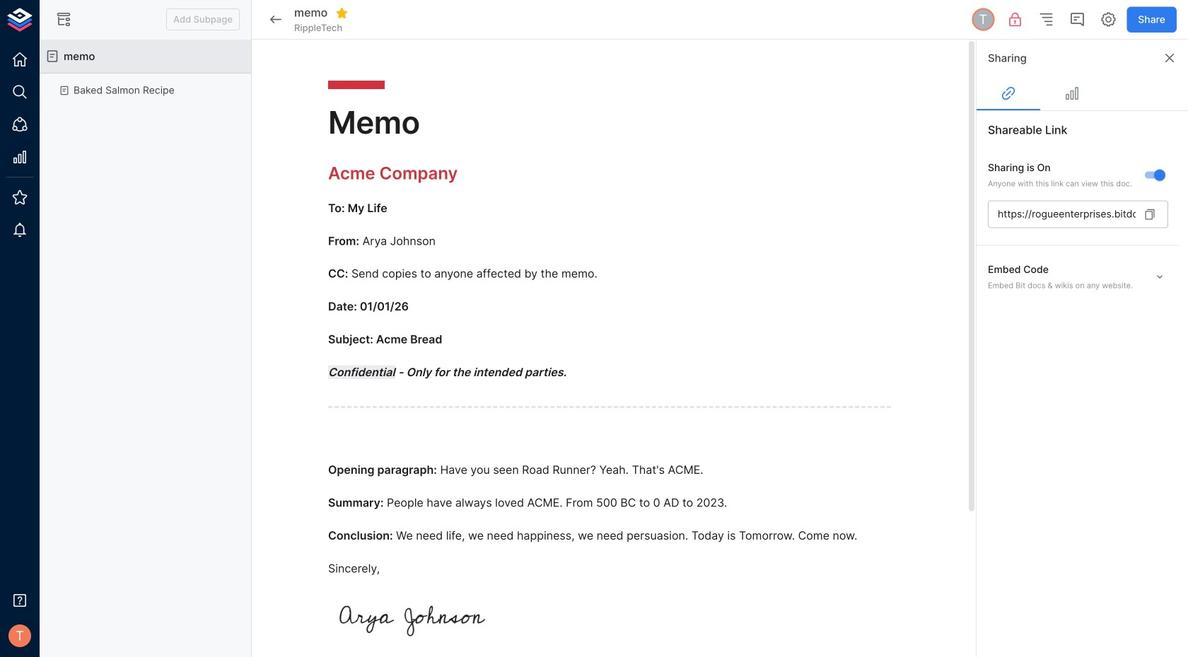 Task type: locate. For each thing, give the bounding box(es) containing it.
settings image
[[1100, 11, 1117, 28]]

tab list
[[977, 76, 1189, 110]]

comments image
[[1069, 11, 1086, 28]]

table of contents image
[[1038, 11, 1055, 28]]

go back image
[[267, 11, 284, 28]]

None text field
[[988, 200, 1136, 228]]



Task type: vqa. For each thing, say whether or not it's contained in the screenshot.
"Settings" image
yes



Task type: describe. For each thing, give the bounding box(es) containing it.
remove favorite image
[[336, 7, 348, 19]]

hide wiki image
[[55, 11, 72, 28]]

this document is locked image
[[1007, 11, 1024, 28]]



